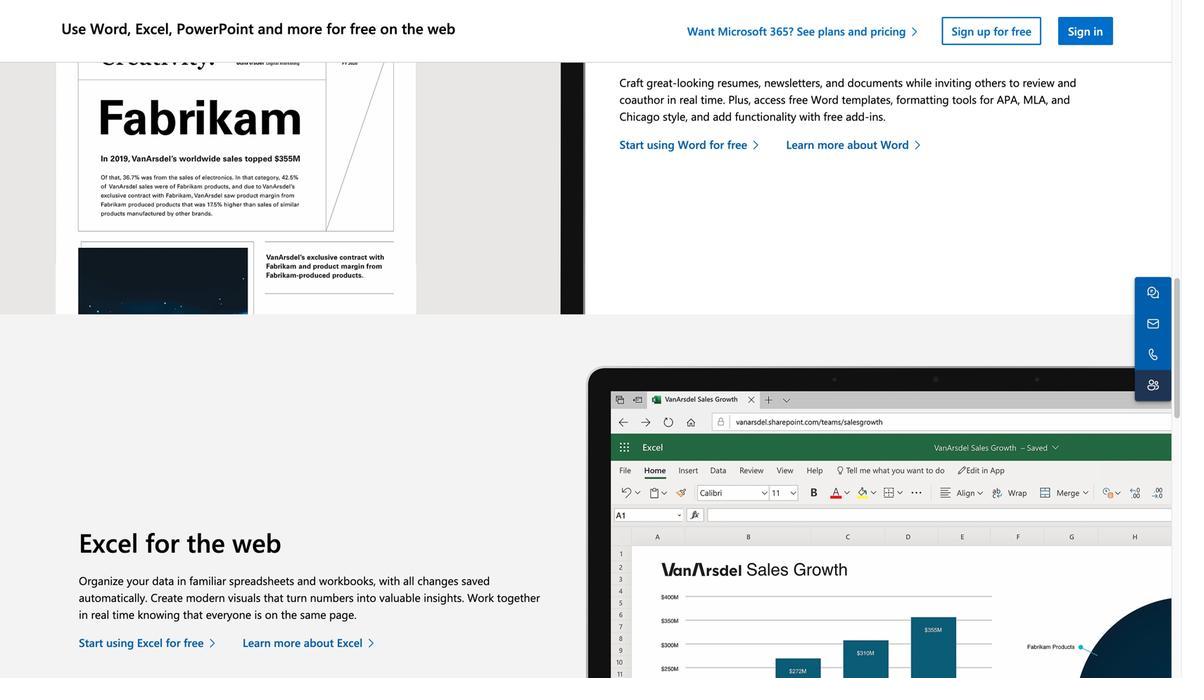 Task type: locate. For each thing, give the bounding box(es) containing it.
learn down functionality
[[787, 137, 815, 152]]

0 vertical spatial using
[[647, 137, 675, 152]]

1 horizontal spatial real
[[680, 92, 698, 107]]

work
[[468, 590, 494, 605]]

spreadsheets
[[229, 573, 294, 588]]

0 horizontal spatial using
[[106, 635, 134, 650]]

word inside learn more about word link
[[881, 137, 910, 152]]

formatting
[[897, 92, 950, 107]]

for
[[327, 18, 346, 38], [994, 23, 1009, 38], [693, 26, 727, 61], [980, 92, 994, 107], [710, 137, 725, 152], [145, 525, 180, 559], [166, 635, 181, 650]]

that down "modern"
[[183, 606, 203, 622]]

learn more about word link
[[787, 136, 929, 153]]

about down same
[[304, 635, 334, 650]]

and
[[258, 18, 283, 38], [849, 23, 868, 38], [826, 75, 845, 90], [1058, 75, 1077, 90], [1052, 92, 1071, 107], [692, 108, 710, 124], [298, 573, 316, 588]]

1 vertical spatial start
[[79, 635, 103, 650]]

together
[[497, 590, 540, 605]]

start
[[620, 137, 644, 152], [79, 635, 103, 650]]

start for word for the web
[[620, 137, 644, 152]]

see
[[797, 23, 815, 38]]

sign in
[[1069, 23, 1104, 38]]

web
[[428, 18, 456, 38], [780, 26, 829, 61], [232, 525, 282, 559]]

0 vertical spatial about
[[848, 137, 878, 152]]

for inside craft great-looking resumes, newsletters, and documents while inviting others to review and coauthor in real time. plus, access free word templates, formatting tools for apa, mla, and chicago style, and add functionality with free add-ins.
[[980, 92, 994, 107]]

add-
[[846, 108, 870, 124]]

same
[[300, 606, 326, 622]]

on
[[380, 18, 398, 38], [265, 606, 278, 622]]

0 vertical spatial with
[[800, 108, 821, 124]]

1 horizontal spatial on
[[380, 18, 398, 38]]

apa,
[[998, 92, 1021, 107]]

excel
[[79, 525, 138, 559], [137, 635, 163, 650], [337, 635, 363, 650]]

in inside sign in link
[[1094, 23, 1104, 38]]

add
[[713, 108, 732, 124]]

web for word for the web
[[780, 26, 829, 61]]

sign for sign up for free
[[952, 23, 975, 38]]

0 vertical spatial learn
[[787, 137, 815, 152]]

using down "style,"
[[647, 137, 675, 152]]

craft
[[620, 75, 644, 90]]

about down add-
[[848, 137, 878, 152]]

ins.
[[870, 108, 886, 124]]

learn for excel for the web
[[243, 635, 271, 650]]

excel,
[[135, 18, 173, 38]]

tools
[[953, 92, 977, 107]]

mla,
[[1024, 92, 1049, 107]]

your
[[127, 573, 149, 588]]

that down spreadsheets
[[264, 590, 284, 605]]

real down automatically.
[[91, 606, 109, 622]]

documents
[[848, 75, 904, 90]]

about
[[848, 137, 878, 152], [304, 635, 334, 650]]

0 horizontal spatial sign
[[952, 23, 975, 38]]

1 vertical spatial with
[[379, 573, 400, 588]]

1 vertical spatial learn
[[243, 635, 271, 650]]

use word, excel, powerpoint and more for free on the web element
[[59, 0, 1122, 62]]

start using excel for free
[[79, 635, 204, 650]]

0 vertical spatial start
[[620, 137, 644, 152]]

resumes,
[[718, 75, 762, 90]]

0 horizontal spatial on
[[265, 606, 278, 622]]

0 horizontal spatial learn
[[243, 635, 271, 650]]

real down 'looking'
[[680, 92, 698, 107]]

1 horizontal spatial start
[[620, 137, 644, 152]]

time.
[[701, 92, 726, 107]]

with down the newsletters,
[[800, 108, 821, 124]]

0 horizontal spatial web
[[232, 525, 282, 559]]

the inside organize your data in familiar spreadsheets and workbooks, with all changes saved automatically. create modern visuals that turn numbers into valuable insights. work together in real time knowing that everyone is on the same page.
[[281, 606, 297, 622]]

word up great- in the top right of the page
[[620, 26, 686, 61]]

1 horizontal spatial with
[[800, 108, 821, 124]]

excel up organize
[[79, 525, 138, 559]]

saved
[[462, 573, 490, 588]]

2 sign from the left
[[1069, 23, 1091, 38]]

turn
[[287, 590, 307, 605]]

a laptop screen displaying a word document with multiple authors editing in word on the web image
[[0, 0, 586, 314]]

real inside organize your data in familiar spreadsheets and workbooks, with all changes saved automatically. create modern visuals that turn numbers into valuable insights. work together in real time knowing that everyone is on the same page.
[[91, 606, 109, 622]]

time
[[112, 606, 135, 622]]

up
[[978, 23, 991, 38]]

sign for sign in
[[1069, 23, 1091, 38]]

word
[[620, 26, 686, 61], [812, 92, 839, 107], [678, 137, 707, 152], [881, 137, 910, 152]]

plans
[[819, 23, 846, 38]]

access
[[755, 92, 786, 107]]

learn down is
[[243, 635, 271, 650]]

1 vertical spatial more
[[818, 137, 845, 152]]

and right review
[[1058, 75, 1077, 90]]

0 horizontal spatial with
[[379, 573, 400, 588]]

using
[[647, 137, 675, 152], [106, 635, 134, 650]]

1 vertical spatial on
[[265, 606, 278, 622]]

real
[[680, 92, 698, 107], [91, 606, 109, 622]]

1 horizontal spatial using
[[647, 137, 675, 152]]

is
[[255, 606, 262, 622]]

1 sign from the left
[[952, 23, 975, 38]]

1 vertical spatial about
[[304, 635, 334, 650]]

1 vertical spatial using
[[106, 635, 134, 650]]

start down "chicago" on the top right of the page
[[620, 137, 644, 152]]

pricing
[[871, 23, 907, 38]]

0 horizontal spatial real
[[91, 606, 109, 622]]

start using word for free link
[[620, 136, 767, 153]]

start using word for free
[[620, 137, 748, 152]]

0 horizontal spatial about
[[304, 635, 334, 650]]

1 horizontal spatial about
[[848, 137, 878, 152]]

familiar
[[189, 573, 226, 588]]

1 horizontal spatial learn
[[787, 137, 815, 152]]

1 horizontal spatial sign
[[1069, 23, 1091, 38]]

0 vertical spatial that
[[264, 590, 284, 605]]

word inside start using word for free link
[[678, 137, 707, 152]]

1 vertical spatial real
[[91, 606, 109, 622]]

the
[[402, 18, 424, 38], [735, 26, 773, 61], [187, 525, 225, 559], [281, 606, 297, 622]]

word down ins.
[[881, 137, 910, 152]]

to
[[1010, 75, 1020, 90]]

1 horizontal spatial web
[[428, 18, 456, 38]]

modern
[[186, 590, 225, 605]]

word inside craft great-looking resumes, newsletters, and documents while inviting others to review and coauthor in real time. plus, access free word templates, formatting tools for apa, mla, and chicago style, and add functionality with free add-ins.
[[812, 92, 839, 107]]

excel for the web
[[79, 525, 282, 559]]

about for excel for the web
[[304, 635, 334, 650]]

insights.
[[424, 590, 465, 605]]

free
[[350, 18, 376, 38], [1012, 23, 1032, 38], [789, 92, 809, 107], [824, 108, 843, 124], [728, 137, 748, 152], [184, 635, 204, 650]]

that
[[264, 590, 284, 605], [183, 606, 203, 622]]

0 horizontal spatial start
[[79, 635, 103, 650]]

workbooks,
[[319, 573, 376, 588]]

2 vertical spatial more
[[274, 635, 301, 650]]

with
[[800, 108, 821, 124], [379, 573, 400, 588]]

learn
[[787, 137, 815, 152], [243, 635, 271, 650]]

and up turn
[[298, 573, 316, 588]]

using down the time
[[106, 635, 134, 650]]

more
[[287, 18, 323, 38], [818, 137, 845, 152], [274, 635, 301, 650]]

coauthor
[[620, 92, 665, 107]]

organize your data in familiar spreadsheets and workbooks, with all changes saved automatically. create modern visuals that turn numbers into valuable insights. work together in real time knowing that everyone is on the same page.
[[79, 573, 540, 622]]

sign
[[952, 23, 975, 38], [1069, 23, 1091, 38]]

2 horizontal spatial web
[[780, 26, 829, 61]]

using for excel
[[106, 635, 134, 650]]

word down the newsletters,
[[812, 92, 839, 107]]

with left all
[[379, 573, 400, 588]]

use word, excel, powerpoint and more for free on the web
[[61, 18, 456, 38]]

valuable
[[380, 590, 421, 605]]

in
[[1094, 23, 1104, 38], [668, 92, 677, 107], [177, 573, 186, 588], [79, 606, 88, 622]]

visuals
[[228, 590, 261, 605]]

start down automatically.
[[79, 635, 103, 650]]

the inside use word, excel, powerpoint and more for free on the web element
[[402, 18, 424, 38]]

word down "style,"
[[678, 137, 707, 152]]

functionality
[[735, 108, 797, 124]]

0 vertical spatial real
[[680, 92, 698, 107]]

0 horizontal spatial that
[[183, 606, 203, 622]]



Task type: vqa. For each thing, say whether or not it's contained in the screenshot.
with
yes



Task type: describe. For each thing, give the bounding box(es) containing it.
use
[[61, 18, 86, 38]]

about for word for the web
[[848, 137, 878, 152]]

excel down the "knowing" in the left bottom of the page
[[137, 635, 163, 650]]

looking
[[678, 75, 715, 90]]

want
[[688, 23, 715, 38]]

microsoft
[[718, 23, 767, 38]]

excel down page.
[[337, 635, 363, 650]]

learn for word for the web
[[787, 137, 815, 152]]

start for excel for the web
[[79, 635, 103, 650]]

page.
[[330, 606, 357, 622]]

web for excel for the web
[[232, 525, 282, 559]]

others
[[975, 75, 1007, 90]]

365?
[[770, 23, 794, 38]]

and right plans
[[849, 23, 868, 38]]

and right mla,
[[1052, 92, 1071, 107]]

into
[[357, 590, 377, 605]]

with inside craft great-looking resumes, newsletters, and documents while inviting others to review and coauthor in real time. plus, access free word templates, formatting tools for apa, mla, and chicago style, and add functionality with free add-ins.
[[800, 108, 821, 124]]

while
[[907, 75, 932, 90]]

organize
[[79, 573, 124, 588]]

word,
[[90, 18, 131, 38]]

and down time. at top
[[692, 108, 710, 124]]

sign up for free
[[952, 23, 1032, 38]]

automatically.
[[79, 590, 148, 605]]

and inside organize your data in familiar spreadsheets and workbooks, with all changes saved automatically. create modern visuals that turn numbers into valuable insights. work together in real time knowing that everyone is on the same page.
[[298, 573, 316, 588]]

start using excel for free link
[[79, 634, 223, 651]]

and up templates, on the right top of the page
[[826, 75, 845, 90]]

more for word for the web
[[818, 137, 845, 152]]

want microsoft 365? see plans and pricing
[[688, 23, 907, 38]]

changes
[[418, 573, 459, 588]]

everyone
[[206, 606, 251, 622]]

want microsoft 365? see plans and pricing link
[[688, 23, 926, 38]]

in inside craft great-looking resumes, newsletters, and documents while inviting others to review and coauthor in real time. plus, access free word templates, formatting tools for apa, mla, and chicago style, and add functionality with free add-ins.
[[668, 92, 677, 107]]

1 horizontal spatial that
[[264, 590, 284, 605]]

great-
[[647, 75, 678, 90]]

learn more about excel link
[[243, 634, 382, 651]]

inviting
[[936, 75, 972, 90]]

style,
[[663, 108, 688, 124]]

knowing
[[138, 606, 180, 622]]

plus,
[[729, 92, 752, 107]]

all
[[403, 573, 415, 588]]

create
[[151, 590, 183, 605]]

learn more about word
[[787, 137, 910, 152]]

word for the web
[[620, 26, 829, 61]]

data
[[152, 573, 174, 588]]

templates,
[[842, 92, 894, 107]]

craft great-looking resumes, newsletters, and documents while inviting others to review and coauthor in real time. plus, access free word templates, formatting tools for apa, mla, and chicago style, and add functionality with free add-ins.
[[620, 75, 1077, 124]]

sign in link
[[1059, 17, 1114, 45]]

newsletters,
[[765, 75, 823, 90]]

on inside organize your data in familiar spreadsheets and workbooks, with all changes saved automatically. create modern visuals that turn numbers into valuable insights. work together in real time knowing that everyone is on the same page.
[[265, 606, 278, 622]]

more for excel for the web
[[274, 635, 301, 650]]

numbers
[[310, 590, 354, 605]]

using for word
[[647, 137, 675, 152]]

1 vertical spatial that
[[183, 606, 203, 622]]

sign up for free link
[[942, 17, 1042, 45]]

with inside organize your data in familiar spreadsheets and workbooks, with all changes saved automatically. create modern visuals that turn numbers into valuable insights. work together in real time knowing that everyone is on the same page.
[[379, 573, 400, 588]]

learn more about excel
[[243, 635, 363, 650]]

chicago
[[620, 108, 660, 124]]

powerpoint
[[177, 18, 254, 38]]

a laptop displaying colorful charts and graphs in excel on the web image
[[586, 365, 1172, 678]]

and right powerpoint
[[258, 18, 283, 38]]

0 vertical spatial on
[[380, 18, 398, 38]]

0 vertical spatial more
[[287, 18, 323, 38]]

review
[[1023, 75, 1055, 90]]

real inside craft great-looking resumes, newsletters, and documents while inviting others to review and coauthor in real time. plus, access free word templates, formatting tools for apa, mla, and chicago style, and add functionality with free add-ins.
[[680, 92, 698, 107]]



